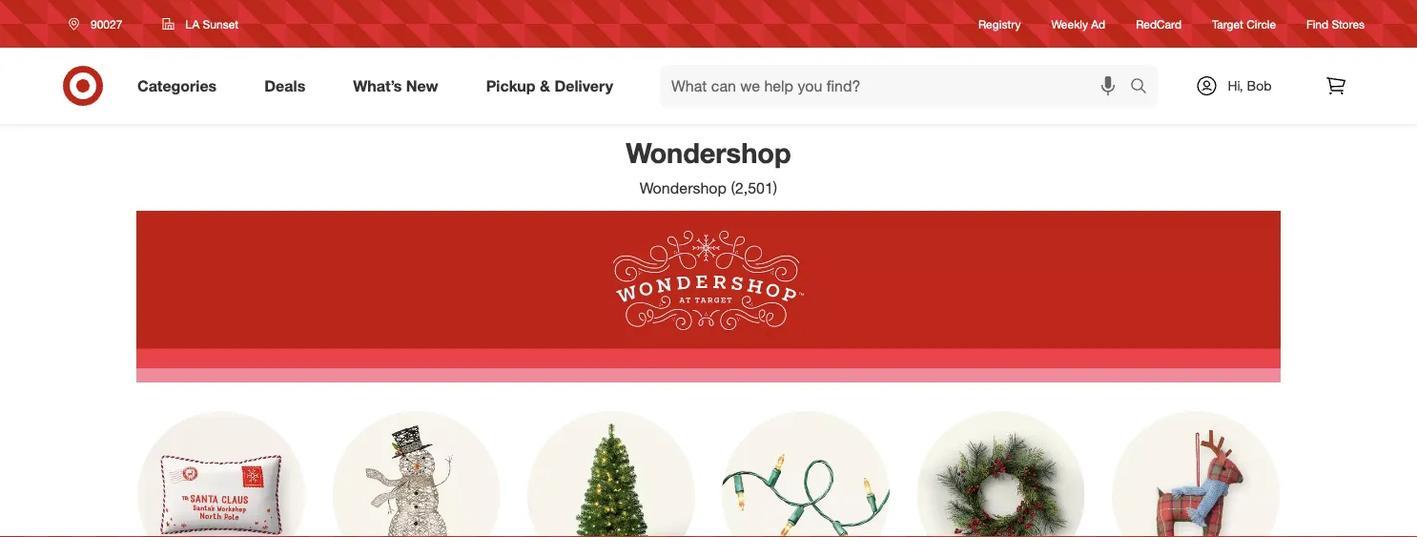 Task type: vqa. For each thing, say whether or not it's contained in the screenshot.
My
no



Task type: locate. For each thing, give the bounding box(es) containing it.
(2,501)
[[731, 179, 778, 197]]

find stores
[[1307, 17, 1365, 31]]

ad
[[1092, 17, 1106, 31]]

categories
[[137, 76, 217, 95]]

pickup
[[486, 76, 536, 95]]

weekly ad
[[1052, 17, 1106, 31]]

deals
[[264, 76, 306, 95]]

wondershop up (2,501) at the right top of page
[[626, 135, 792, 169]]

new
[[406, 76, 439, 95]]

la sunset
[[185, 17, 239, 31]]

wondershop wondershop (2,501)
[[626, 135, 792, 197]]

pickup & delivery
[[486, 76, 613, 95]]

registry link
[[979, 16, 1021, 32]]

redcard
[[1136, 17, 1182, 31]]

&
[[540, 76, 550, 95]]

90027 button
[[56, 7, 143, 41]]

0 vertical spatial wondershop
[[626, 135, 792, 169]]

wondershop
[[626, 135, 792, 169], [640, 179, 727, 197]]

1 vertical spatial wondershop
[[640, 179, 727, 197]]

deals link
[[248, 65, 329, 107]]

What can we help you find? suggestions appear below search field
[[660, 65, 1135, 107]]

bob
[[1248, 77, 1272, 94]]

wondershop at target image
[[136, 211, 1281, 382]]

circle
[[1247, 17, 1277, 31]]

categories link
[[121, 65, 241, 107]]

what's new link
[[337, 65, 462, 107]]

hi, bob
[[1228, 77, 1272, 94]]

registry
[[979, 17, 1021, 31]]

wondershop left (2,501) at the right top of page
[[640, 179, 727, 197]]



Task type: describe. For each thing, give the bounding box(es) containing it.
delivery
[[555, 76, 613, 95]]

weekly ad link
[[1052, 16, 1106, 32]]

target circle link
[[1213, 16, 1277, 32]]

weekly
[[1052, 17, 1089, 31]]

wondershop inside wondershop wondershop (2,501)
[[640, 179, 727, 197]]

find
[[1307, 17, 1329, 31]]

redcard link
[[1136, 16, 1182, 32]]

hi,
[[1228, 77, 1244, 94]]

target
[[1213, 17, 1244, 31]]

sunset
[[203, 17, 239, 31]]

what's new
[[353, 76, 439, 95]]

la sunset button
[[150, 7, 251, 41]]

find stores link
[[1307, 16, 1365, 32]]

search button
[[1122, 65, 1168, 111]]

pickup & delivery link
[[470, 65, 637, 107]]

stores
[[1332, 17, 1365, 31]]

search
[[1122, 78, 1168, 97]]

what's
[[353, 76, 402, 95]]

target circle
[[1213, 17, 1277, 31]]

la
[[185, 17, 200, 31]]

90027
[[91, 17, 122, 31]]



